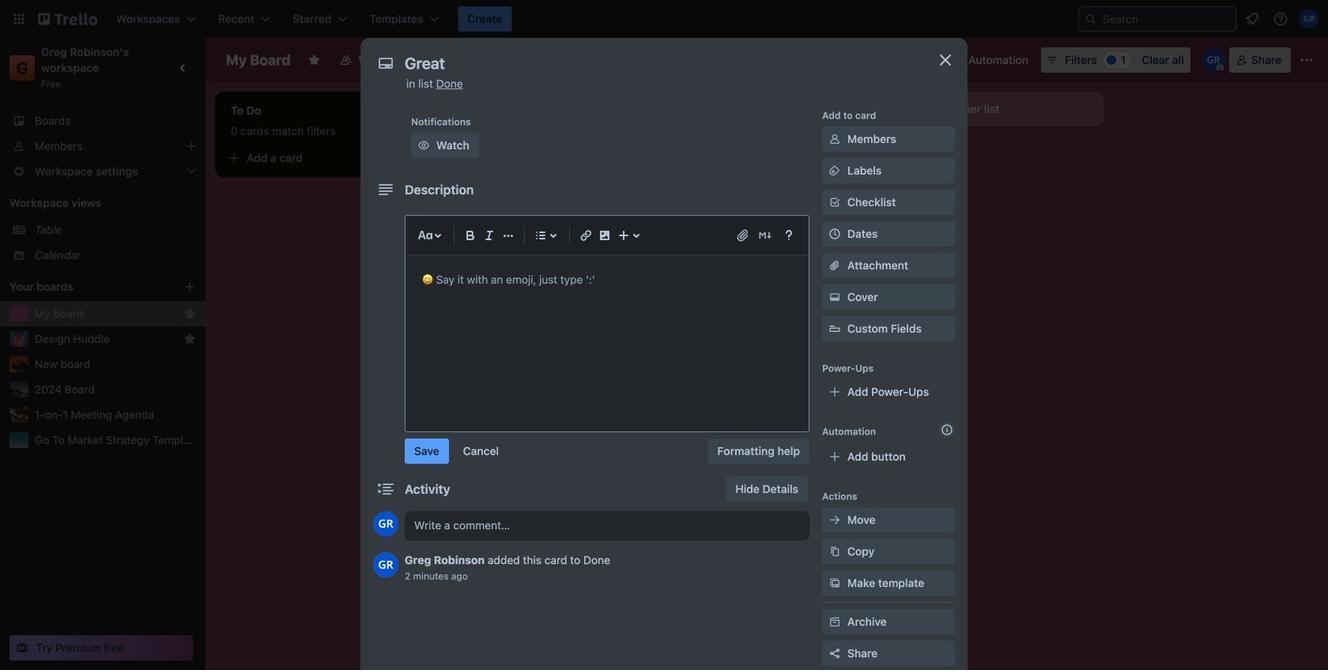 Task type: locate. For each thing, give the bounding box(es) containing it.
None text field
[[397, 49, 919, 77]]

0 horizontal spatial greg robinson (gregrobinson96) image
[[373, 512, 398, 537]]

1 starred icon image from the top
[[183, 308, 196, 320]]

more formatting image
[[499, 226, 518, 245]]

sm image
[[416, 138, 432, 153], [827, 163, 843, 179], [827, 512, 843, 528], [827, 576, 843, 591]]

greg robinson (gregrobinson96) image
[[1202, 49, 1224, 71], [373, 553, 398, 578]]

open help dialog image
[[780, 226, 799, 245]]

0 vertical spatial greg robinson (gregrobinson96) image
[[1300, 9, 1319, 28]]

link ⌘k image
[[576, 226, 595, 245]]

2 starred icon image from the top
[[183, 333, 196, 345]]

starred icon image
[[183, 308, 196, 320], [183, 333, 196, 345]]

greg robinson (gregrobinson96) image
[[1300, 9, 1319, 28], [373, 512, 398, 537]]

lists image
[[531, 226, 550, 245]]

primary element
[[0, 0, 1328, 38]]

1 vertical spatial greg robinson (gregrobinson96) image
[[373, 553, 398, 578]]

1 horizontal spatial greg robinson (gregrobinson96) image
[[1202, 49, 1224, 71]]

0 horizontal spatial greg robinson (gregrobinson96) image
[[373, 553, 398, 578]]

1 vertical spatial starred icon image
[[183, 333, 196, 345]]

italic ⌘i image
[[480, 226, 499, 245]]

sm image
[[946, 47, 969, 70], [827, 131, 843, 147], [827, 289, 843, 305], [827, 544, 843, 560], [827, 614, 843, 630]]

0 vertical spatial starred icon image
[[183, 308, 196, 320]]

editor toolbar
[[413, 223, 802, 248]]

search image
[[1085, 13, 1097, 25]]

bold ⌘b image
[[461, 226, 480, 245]]

Search field
[[1097, 8, 1236, 30]]

create from template… image
[[405, 152, 417, 164]]

view markdown image
[[757, 228, 773, 244]]

Board name text field
[[218, 47, 298, 73]]

text styles image
[[416, 226, 435, 245]]

Write a comment text field
[[405, 512, 810, 540]]



Task type: describe. For each thing, give the bounding box(es) containing it.
0 notifications image
[[1243, 9, 1262, 28]]

text formatting group
[[461, 226, 518, 245]]

1 horizontal spatial greg robinson (gregrobinson96) image
[[1300, 9, 1319, 28]]

create from template… image
[[854, 188, 867, 201]]

attach and insert link image
[[735, 228, 751, 244]]

edit card image
[[852, 153, 865, 165]]

1 vertical spatial greg robinson (gregrobinson96) image
[[373, 512, 398, 537]]

show menu image
[[1299, 52, 1315, 68]]

0 vertical spatial greg robinson (gregrobinson96) image
[[1202, 49, 1224, 71]]

star or unstar board image
[[308, 54, 321, 66]]

image image
[[595, 226, 614, 245]]

your boards with 6 items element
[[9, 278, 160, 296]]

add board image
[[183, 281, 196, 293]]

Main content area, start typing to enter text. text field
[[422, 270, 792, 289]]

close dialog image
[[936, 51, 955, 70]]

open information menu image
[[1273, 11, 1289, 27]]



Task type: vqa. For each thing, say whether or not it's contained in the screenshot.
Trello Team image in the right of the page
no



